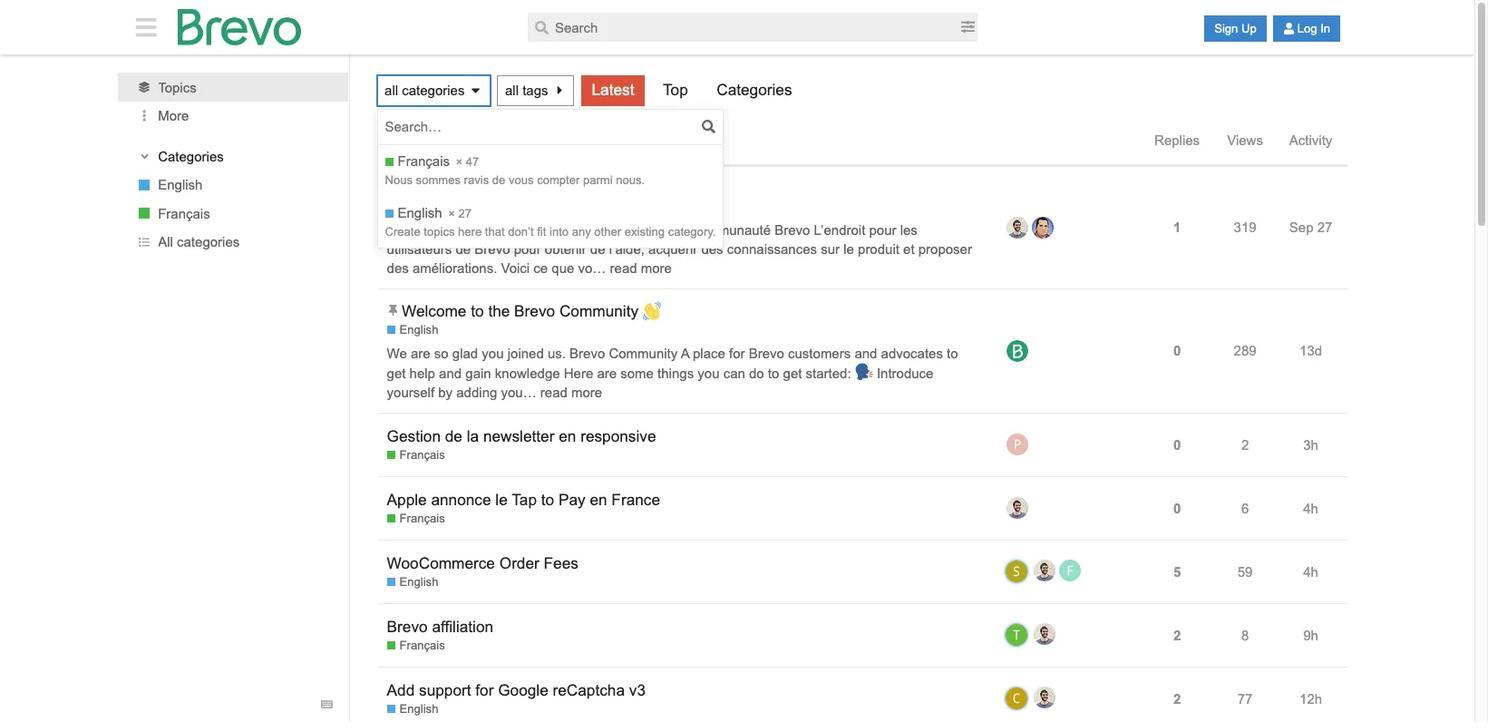 Task type: vqa. For each thing, say whether or not it's contained in the screenshot.
Apple annonce le Tap to Pay en France 4h link
yes



Task type: describe. For each thing, give the bounding box(es) containing it.
v3
[[629, 681, 646, 699]]

3h link
[[1299, 423, 1324, 466]]

27
[[1318, 220, 1333, 235]]

english for 0
[[400, 323, 439, 337]]

welcome
[[402, 302, 467, 320]]

français link up nous
[[387, 200, 445, 216]]

0 horizontal spatial for
[[476, 681, 494, 699]]

0 for apple annonce le tap to pay en france
[[1174, 500, 1181, 516]]

gestion de la newsletter en responsive
[[387, 427, 656, 445]]

woocommerce order fees
[[387, 554, 579, 572]]

views
[[1228, 132, 1264, 148]]

289
[[1234, 343, 1257, 359]]

us.
[[548, 345, 566, 361]]

français link for apple
[[387, 511, 445, 527]]

Search… search field
[[385, 113, 699, 140]]

ellipsis v image
[[135, 110, 154, 122]]

started:
[[806, 365, 852, 381]]

affiliation
[[432, 618, 494, 636]]

place
[[693, 345, 726, 361]]

voici
[[501, 261, 530, 276]]

latest
[[592, 81, 635, 99]]

0 vertical spatial des
[[702, 241, 724, 257]]

glad
[[453, 345, 478, 361]]

fibo - frequent poster image
[[1059, 560, 1081, 582]]

to left the
[[471, 302, 484, 320]]

angle down image
[[139, 150, 150, 162]]

user image
[[1283, 23, 1295, 35]]

ahudavert - original poster image
[[1007, 217, 1028, 239]]

2 radio item from the top
[[378, 196, 723, 247]]

français up 'all categories'
[[158, 206, 211, 221]]

do
[[749, 365, 765, 381]]

12h link
[[1296, 677, 1327, 720]]

la for dans
[[518, 179, 530, 198]]

communauté
[[535, 179, 625, 198]]

ahudavert - original poster, most recent poster image
[[1007, 497, 1028, 519]]

sep 27 link
[[1285, 206, 1338, 249]]

posters element
[[1002, 116, 1144, 165]]

categories inside categories link
[[717, 81, 793, 99]]

1 0 from the top
[[1174, 343, 1181, 359]]

dans
[[480, 179, 514, 198]]

to right advocates
[[947, 345, 959, 361]]

all categories link
[[118, 228, 349, 256]]

english for 5
[[400, 575, 439, 589]]

layer group image
[[139, 82, 150, 93]]

so
[[434, 345, 449, 361]]

2 for add support for google recaptcha v3
[[1174, 691, 1181, 706]]

brevo up do
[[749, 345, 785, 361]]

et
[[904, 241, 915, 257]]

brevo affiliation link
[[387, 604, 494, 649]]

peggy9 - original poster, most recent poster image
[[1007, 434, 1028, 456]]

english for 2
[[400, 702, 439, 716]]

77
[[1238, 691, 1253, 706]]

1 vertical spatial read
[[541, 384, 568, 400]]

add
[[387, 681, 415, 699]]

ce
[[534, 261, 548, 276]]

sep
[[1290, 220, 1314, 235]]

top link
[[652, 75, 699, 106]]

some
[[621, 365, 654, 381]]

0 vertical spatial read
[[610, 261, 637, 276]]

0 horizontal spatial and
[[439, 365, 462, 381]]

12h
[[1300, 691, 1323, 706]]

5
[[1174, 564, 1181, 579]]

appcrazee - most recent poster image
[[1032, 217, 1054, 239]]

english link down categories dropdown button
[[118, 171, 349, 199]]

2 get from the left
[[783, 365, 802, 381]]

obtenir
[[545, 241, 587, 257]]

1 horizontal spatial are
[[597, 365, 617, 381]]

topics link
[[118, 73, 349, 101]]

add support for google recaptcha v3 link
[[387, 668, 646, 713]]

bienvenue dans la communauté brevo! link
[[402, 166, 675, 211]]

to right do
[[768, 365, 780, 381]]

1 button
[[1169, 207, 1186, 248]]

1 vertical spatial read more
[[541, 384, 603, 400]]

bienvenue dans la communauté brevo!
[[402, 179, 675, 198]]

8
[[1242, 627, 1249, 643]]

menu inside main content
[[378, 145, 723, 247]]

activity button
[[1280, 116, 1348, 165]]

english link for 2
[[387, 701, 439, 718]]

you…
[[501, 384, 537, 400]]

1
[[1174, 220, 1181, 235]]

nous
[[387, 222, 419, 238]]

1 radio item from the top
[[378, 145, 723, 196]]

to right tap
[[541, 491, 554, 509]]

brevo affiliation
[[387, 618, 494, 636]]

ahudavert - frequent poster image for brevo affiliation
[[1034, 623, 1056, 645]]

de right gestion
[[445, 427, 463, 445]]

welcome to the brevo community link
[[402, 289, 661, 334]]

this topic is pinned for you; it will display at the top of its category image
[[387, 305, 399, 317]]

gestion de la newsletter en responsive link
[[387, 414, 656, 459]]

the
[[488, 302, 510, 320]]

newsletter
[[483, 427, 555, 445]]

français for gestion
[[400, 448, 445, 462]]

Search text field
[[528, 13, 959, 42]]

français for brevo
[[400, 639, 445, 652]]

joined
[[508, 345, 544, 361]]

apple annonce le tap to pay en france link
[[387, 477, 660, 522]]

4h for woocommerce order fees
[[1304, 564, 1319, 579]]

adding
[[457, 384, 497, 400]]

1 horizontal spatial you
[[698, 365, 720, 381]]

2 for brevo affiliation
[[1174, 627, 1181, 643]]

woocommerce order fees link
[[387, 541, 579, 586]]

system - original poster, most recent poster image
[[1007, 340, 1028, 362]]

things
[[658, 365, 694, 381]]

français link for brevo
[[387, 638, 445, 654]]

brevo up connaissances at the top
[[775, 222, 811, 238]]

1 vertical spatial pour
[[514, 241, 541, 257]]

top
[[663, 81, 688, 99]]

by
[[438, 384, 453, 400]]

we
[[387, 345, 407, 361]]

l'endroit
[[814, 222, 866, 238]]

français down bienvenue
[[400, 200, 445, 214]]

gestion
[[387, 427, 441, 445]]

activity
[[1290, 132, 1333, 148]]

latest link
[[581, 75, 645, 106]]

français link for gestion
[[387, 447, 445, 464]]

woocommerce
[[387, 554, 495, 572]]

shakesmcquakes - original poster, most recent poster image
[[1005, 560, 1028, 583]]

le inside nous sommes ravis de vous compter parmi nous.   communauté brevo l'endroit pour les utilisateurs de brevo pour obtenir de l'aide, acquérir des connaissances sur le produit et proposer des améliorations.   voici ce que vo…
[[844, 241, 854, 257]]

5 button
[[1169, 551, 1186, 592]]

ravis
[[478, 222, 506, 238]]

replies button
[[1144, 116, 1212, 165]]

français for apple
[[400, 512, 445, 525]]

list image
[[139, 237, 150, 247]]

search image
[[536, 20, 549, 34]]

9h
[[1304, 627, 1319, 643]]

keyboard shortcuts image
[[321, 699, 333, 711]]

0 vertical spatial en
[[559, 427, 576, 445]]



Task type: locate. For each thing, give the bounding box(es) containing it.
google
[[498, 681, 549, 699]]

responsive
[[581, 427, 656, 445]]

1 vertical spatial des
[[387, 261, 409, 276]]

brevo inside brevo affiliation link
[[387, 618, 428, 636]]

topic
[[387, 132, 418, 148]]

ahudavert - frequent poster image
[[1034, 687, 1056, 709]]

0 vertical spatial 4h link
[[1299, 487, 1324, 529]]

4h link up 9h link
[[1299, 550, 1324, 593]]

1 vertical spatial community
[[609, 345, 678, 361]]

bienvenue
[[402, 179, 476, 198]]

menu
[[378, 145, 723, 247]]

1 0 button from the top
[[1169, 331, 1186, 371]]

views button
[[1212, 116, 1280, 165]]

read down l'aide,
[[610, 261, 637, 276]]

0 vertical spatial categories
[[402, 83, 465, 98]]

recaptcha
[[553, 681, 625, 699]]

sep 27
[[1290, 220, 1333, 235]]

are up help
[[411, 345, 431, 361]]

english link up we
[[387, 322, 439, 339]]

ahudavert - frequent poster image left "fibo - frequent poster" icon
[[1034, 560, 1056, 582]]

0 vertical spatial le
[[844, 241, 854, 257]]

0 horizontal spatial read
[[541, 384, 568, 400]]

for inside we are so glad you joined us.   brevo community a place for brevo customers and advocates to get help and gain knowledge   here are some things you can do to get started:
[[729, 345, 745, 361]]

this topic is pinned for you; it will display at the top of its category image
[[387, 182, 399, 194]]

1 vertical spatial categories
[[158, 149, 224, 164]]

0 vertical spatial 2
[[1242, 437, 1249, 452]]

des
[[702, 241, 724, 257], [387, 261, 409, 276]]

2 2 button from the top
[[1169, 678, 1186, 719]]

more down acquérir
[[641, 261, 672, 276]]

categories down search text field
[[717, 81, 793, 99]]

0 horizontal spatial more
[[572, 384, 603, 400]]

français link down gestion
[[387, 447, 445, 464]]

0 vertical spatial 2 button
[[1169, 615, 1186, 656]]

2 left 77
[[1174, 691, 1181, 706]]

1 horizontal spatial le
[[844, 241, 854, 257]]

0 horizontal spatial la
[[467, 427, 479, 445]]

more
[[158, 108, 189, 123]]

community inside we are so glad you joined us.   brevo community a place for brevo customers and advocates to get help and gain knowledge   here are some things you can do to get started:
[[609, 345, 678, 361]]

0 vertical spatial 0
[[1174, 343, 1181, 359]]

welcome to the brevo community
[[402, 302, 643, 320]]

1 vertical spatial 4h
[[1304, 564, 1319, 579]]

brevo left affiliation
[[387, 618, 428, 636]]

1 vertical spatial 2 button
[[1169, 678, 1186, 719]]

introduce
[[877, 365, 934, 381]]

you down the place at the left top of page
[[698, 365, 720, 381]]

de up vo…
[[590, 241, 606, 257]]

get down we
[[387, 365, 406, 381]]

brevo up here on the bottom
[[570, 345, 605, 361]]

de left vous
[[510, 222, 525, 238]]

read more down l'aide,
[[610, 261, 672, 276]]

utilisateurs
[[387, 241, 452, 257]]

and up the by
[[439, 365, 462, 381]]

2 button for add support for google recaptcha v3
[[1169, 678, 1186, 719]]

0 button
[[1169, 331, 1186, 371], [1169, 424, 1186, 465], [1169, 488, 1186, 529]]

de
[[510, 222, 525, 238], [456, 241, 471, 257], [590, 241, 606, 257], [445, 427, 463, 445]]

categories for all categories
[[177, 234, 240, 250]]

1 horizontal spatial for
[[729, 345, 745, 361]]

brevo down ravis
[[475, 241, 510, 257]]

2 0 button from the top
[[1169, 424, 1186, 465]]

le right sur
[[844, 241, 854, 257]]

to
[[471, 302, 484, 320], [947, 345, 959, 361], [768, 365, 780, 381], [541, 491, 554, 509]]

4h link for woocommerce order fees
[[1299, 550, 1324, 593]]

categories down more
[[158, 149, 224, 164]]

and
[[855, 345, 878, 361], [439, 365, 462, 381]]

2 button left 77
[[1169, 678, 1186, 719]]

1 4h from the top
[[1304, 500, 1319, 516]]

l'aide,
[[609, 241, 645, 257]]

sur
[[821, 241, 840, 257]]

français down apple
[[400, 512, 445, 525]]

1 vertical spatial for
[[476, 681, 494, 699]]

for up can
[[729, 345, 745, 361]]

1 ahudavert - frequent poster image from the top
[[1034, 560, 1056, 582]]

annonce
[[431, 491, 491, 509]]

0 vertical spatial categories
[[717, 81, 793, 99]]

9h link
[[1299, 614, 1324, 656]]

0 vertical spatial la
[[518, 179, 530, 198]]

all left tags
[[505, 83, 519, 98]]

get down customers
[[783, 365, 802, 381]]

1 horizontal spatial all
[[505, 83, 519, 98]]

pour up voici
[[514, 241, 541, 257]]

1 vertical spatial en
[[590, 491, 607, 509]]

in
[[1321, 22, 1331, 35]]

2 up 6
[[1242, 437, 1249, 452]]

2 button for brevo affiliation
[[1169, 615, 1186, 656]]

1 vertical spatial categories
[[177, 234, 240, 250]]

1 horizontal spatial la
[[518, 179, 530, 198]]

english link for 0
[[387, 322, 439, 339]]

categories up 'topic'
[[402, 83, 465, 98]]

sign
[[1215, 22, 1239, 35]]

2 vertical spatial 0
[[1174, 500, 1181, 516]]

order
[[500, 554, 540, 572]]

0 vertical spatial read more
[[610, 261, 672, 276]]

categories link
[[706, 75, 803, 106]]

1 vertical spatial and
[[439, 365, 462, 381]]

4h down 3h
[[1304, 500, 1319, 516]]

2 4h link from the top
[[1299, 550, 1324, 593]]

english link for 5
[[387, 574, 439, 591]]

319
[[1234, 220, 1257, 235]]

community up some
[[609, 345, 678, 361]]

la right dans
[[518, 179, 530, 198]]

des down communauté
[[702, 241, 724, 257]]

2 4h from the top
[[1304, 564, 1319, 579]]

que
[[552, 261, 575, 276]]

en right pay
[[590, 491, 607, 509]]

2 down 5 button
[[1174, 627, 1181, 643]]

2 all from the left
[[505, 83, 519, 98]]

4h link down 3h
[[1299, 487, 1324, 529]]

4h for apple annonce le tap to pay en france
[[1304, 500, 1319, 516]]

des down utilisateurs
[[387, 261, 409, 276]]

1 horizontal spatial more
[[641, 261, 672, 276]]

1 vertical spatial 4h link
[[1299, 550, 1324, 593]]

up
[[1242, 22, 1257, 35]]

english down the 'woocommerce'
[[400, 575, 439, 589]]

1 horizontal spatial read
[[610, 261, 637, 276]]

1 horizontal spatial pour
[[870, 222, 897, 238]]

le left tap
[[496, 491, 508, 509]]

0 vertical spatial community
[[560, 302, 639, 320]]

français link down brevo affiliation
[[387, 638, 445, 654]]

1 horizontal spatial en
[[590, 491, 607, 509]]

1 vertical spatial le
[[496, 491, 508, 509]]

la for de
[[467, 427, 479, 445]]

la
[[518, 179, 530, 198], [467, 427, 479, 445]]

topics
[[158, 79, 197, 95]]

france
[[612, 491, 660, 509]]

brevo!
[[630, 179, 675, 198]]

0 horizontal spatial categories
[[158, 149, 224, 164]]

hide sidebar image
[[130, 15, 161, 39]]

0 horizontal spatial all
[[385, 83, 398, 98]]

main content containing latest
[[118, 54, 1357, 722]]

2 vertical spatial 0 button
[[1169, 488, 1186, 529]]

ahudavert - frequent poster image
[[1034, 560, 1056, 582], [1034, 623, 1056, 645]]

0 horizontal spatial en
[[559, 427, 576, 445]]

community down vo…
[[560, 302, 639, 320]]

add support for google recaptcha v3
[[387, 681, 646, 699]]

1 horizontal spatial read more
[[610, 261, 672, 276]]

yourself
[[387, 384, 435, 400]]

0 button for gestion de la newsletter en responsive
[[1169, 424, 1186, 465]]

1 vertical spatial you
[[698, 365, 720, 381]]

français link
[[118, 199, 349, 228], [387, 200, 445, 216], [387, 447, 445, 464], [387, 511, 445, 527], [387, 638, 445, 654]]

english down add
[[400, 702, 439, 716]]

read down here on the bottom
[[541, 384, 568, 400]]

1 vertical spatial 0 button
[[1169, 424, 1186, 465]]

4h
[[1304, 500, 1319, 516], [1304, 564, 1319, 579]]

2 0 from the top
[[1174, 437, 1181, 452]]

english
[[158, 177, 203, 193], [400, 323, 439, 337], [400, 575, 439, 589], [400, 702, 439, 716]]

english link down add
[[387, 701, 439, 718]]

0 vertical spatial pour
[[870, 222, 897, 238]]

ahudavert - frequent poster image right thierry - original poster, most recent poster "image"
[[1034, 623, 1056, 645]]

3 0 button from the top
[[1169, 488, 1186, 529]]

0 horizontal spatial you
[[482, 345, 504, 361]]

1 horizontal spatial and
[[855, 345, 878, 361]]

1 vertical spatial more
[[572, 384, 603, 400]]

0 horizontal spatial pour
[[514, 241, 541, 257]]

search image
[[703, 120, 716, 134]]

2 vertical spatial 2
[[1174, 691, 1181, 706]]

pour up produit
[[870, 222, 897, 238]]

13d link
[[1296, 330, 1327, 372]]

1 horizontal spatial categories
[[402, 83, 465, 98]]

sign up
[[1215, 22, 1257, 35]]

1 horizontal spatial des
[[702, 241, 724, 257]]

are
[[411, 345, 431, 361], [597, 365, 617, 381]]

acquérir
[[649, 241, 698, 257]]

capricorn - original poster, most recent poster image
[[1005, 687, 1028, 710]]

nous sommes ravis de vous compter parmi nous.   communauté brevo l'endroit pour les utilisateurs de brevo pour obtenir de l'aide, acquérir des connaissances sur le produit et proposer des améliorations.   voici ce que vo…
[[387, 222, 973, 276]]

all categories
[[385, 83, 465, 98]]

français down gestion
[[400, 448, 445, 462]]

0 horizontal spatial are
[[411, 345, 431, 361]]

connaissances
[[727, 241, 817, 257]]

open advanced search image
[[962, 20, 975, 34]]

all
[[158, 234, 174, 250]]

0 horizontal spatial read more
[[541, 384, 603, 400]]

for left google
[[476, 681, 494, 699]]

la down adding
[[467, 427, 479, 445]]

radio item
[[378, 145, 723, 196], [378, 196, 723, 247]]

0 horizontal spatial categories
[[177, 234, 240, 250]]

more down here on the bottom
[[572, 384, 603, 400]]

en right newsletter
[[559, 427, 576, 445]]

can
[[724, 365, 746, 381]]

all categories
[[158, 234, 240, 250]]

0 horizontal spatial get
[[387, 365, 406, 381]]

customers
[[788, 345, 851, 361]]

0 vertical spatial you
[[482, 345, 504, 361]]

1 vertical spatial 2
[[1174, 627, 1181, 643]]

1 get from the left
[[387, 365, 406, 381]]

speaking_head image
[[855, 362, 873, 381]]

brevo inside welcome to the brevo community link
[[515, 302, 555, 320]]

english up all
[[158, 177, 203, 193]]

thierry - original poster, most recent poster image
[[1005, 623, 1028, 647]]

2 button down 5 button
[[1169, 615, 1186, 656]]

59
[[1238, 564, 1253, 579]]

read more
[[610, 261, 672, 276], [541, 384, 603, 400]]

4h up 9h link
[[1304, 564, 1319, 579]]

3 0 from the top
[[1174, 500, 1181, 516]]

and up speaking_head image
[[855, 345, 878, 361]]

a
[[681, 345, 689, 361]]

log in button
[[1273, 15, 1341, 42]]

all for all tags
[[505, 83, 519, 98]]

produit
[[858, 241, 900, 257]]

2 ahudavert - frequent poster image from the top
[[1034, 623, 1056, 645]]

more button
[[118, 101, 349, 130]]

main content
[[118, 54, 1357, 722]]

français link up 'all categories'
[[118, 199, 349, 228]]

1 horizontal spatial get
[[783, 365, 802, 381]]

1 2 button from the top
[[1169, 615, 1186, 656]]

0 horizontal spatial le
[[496, 491, 508, 509]]

1 vertical spatial la
[[467, 427, 479, 445]]

0 for gestion de la newsletter en responsive
[[1174, 437, 1181, 452]]

1 4h link from the top
[[1299, 487, 1324, 529]]

introduce yourself by adding you…
[[387, 365, 934, 400]]

0 vertical spatial 0 button
[[1169, 331, 1186, 371]]

categories inside categories dropdown button
[[158, 149, 224, 164]]

13d
[[1300, 343, 1323, 359]]

all tags
[[505, 83, 548, 98]]

3h
[[1304, 437, 1319, 452]]

0 vertical spatial ahudavert - frequent poster image
[[1034, 560, 1056, 582]]

communauté
[[690, 222, 771, 238]]

fees
[[544, 554, 579, 572]]

read more down here on the bottom
[[541, 384, 603, 400]]

sommes
[[423, 222, 474, 238]]

ahudavert - frequent poster image for woocommerce order fees
[[1034, 560, 1056, 582]]

brevo right the
[[515, 302, 555, 320]]

categories
[[717, 81, 793, 99], [158, 149, 224, 164]]

0 vertical spatial for
[[729, 345, 745, 361]]

français link down apple
[[387, 511, 445, 527]]

1 horizontal spatial categories
[[717, 81, 793, 99]]

categories for all categories
[[402, 83, 465, 98]]

english link down the 'woocommerce'
[[387, 574, 439, 591]]

brevo community image
[[178, 9, 301, 45]]

4h link
[[1299, 487, 1324, 529], [1299, 550, 1324, 593]]

1 vertical spatial are
[[597, 365, 617, 381]]

you up gain
[[482, 345, 504, 361]]

english link
[[118, 171, 349, 199], [387, 322, 439, 339], [387, 574, 439, 591], [387, 701, 439, 718]]

les
[[901, 222, 918, 238]]

0 horizontal spatial des
[[387, 261, 409, 276]]

english down welcome
[[400, 323, 439, 337]]

1 all from the left
[[385, 83, 398, 98]]

categories right all
[[177, 234, 240, 250]]

0 vertical spatial 4h
[[1304, 500, 1319, 516]]

all for all categories
[[385, 83, 398, 98]]

categories
[[402, 83, 465, 98], [177, 234, 240, 250]]

categories button
[[135, 147, 332, 165]]

français down brevo affiliation
[[400, 639, 445, 652]]

nous.
[[652, 222, 686, 238]]

0 vertical spatial and
[[855, 345, 878, 361]]

1 vertical spatial ahudavert - frequent poster image
[[1034, 623, 1056, 645]]

6
[[1242, 500, 1249, 516]]

more
[[641, 261, 672, 276], [572, 384, 603, 400]]

2 button
[[1169, 615, 1186, 656], [1169, 678, 1186, 719]]

all up 'topic'
[[385, 83, 398, 98]]

2
[[1242, 437, 1249, 452], [1174, 627, 1181, 643], [1174, 691, 1181, 706]]

0 vertical spatial more
[[641, 261, 672, 276]]

0 button for apple annonce le tap to pay en france
[[1169, 488, 1186, 529]]

de up améliorations.
[[456, 241, 471, 257]]

are right here on the bottom
[[597, 365, 617, 381]]

1 vertical spatial 0
[[1174, 437, 1181, 452]]

0 vertical spatial are
[[411, 345, 431, 361]]

4h link for apple annonce le tap to pay en france
[[1299, 487, 1324, 529]]



